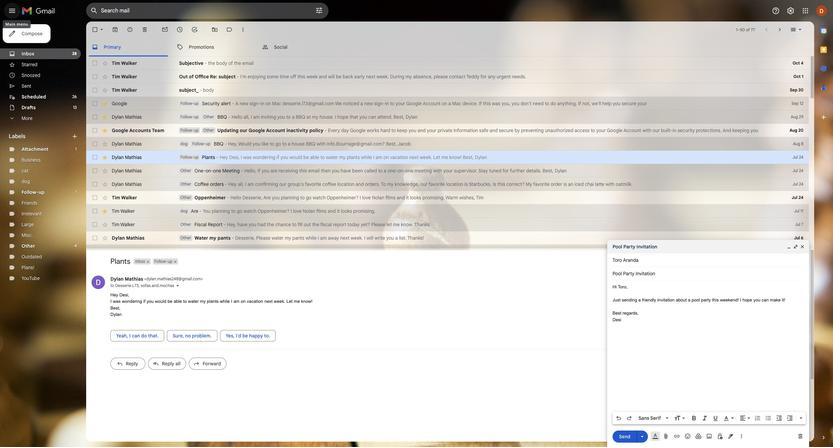 Task type: vqa. For each thing, say whether or not it's contained in the screenshot.


Task type: locate. For each thing, give the bounding box(es) containing it.
looks down yet?
[[360, 249, 371, 255]]

1 horizontal spatial one
[[405, 168, 414, 174]]

jul 24, 2023, 3:49 pm cell
[[725, 276, 763, 283]]

bbq - hey, would you like to go to a house bbq with info.bourrage@gmail.com? best, jacob
[[214, 141, 411, 147]]

Message Body text field
[[613, 284, 804, 411]]

all
[[175, 361, 181, 367]]

protections.
[[696, 128, 722, 134]]

hope inside message body text field
[[743, 298, 753, 303]]

do left anything.
[[551, 101, 556, 107]]

1 vertical spatial body
[[203, 87, 214, 93]]

1 vertical spatial can
[[762, 298, 769, 303]]

oct up the oct 1
[[793, 61, 800, 66]]

1 vertical spatial secure
[[499, 128, 514, 134]]

0 vertical spatial know!
[[449, 155, 462, 161]]

0 vertical spatial planning
[[281, 195, 299, 201]]

1 one from the left
[[213, 168, 221, 174]]

1 vertical spatial it
[[337, 208, 340, 214]]

of right out
[[189, 74, 194, 80]]

other inside other water my pants - desserie, please water my pants while i am away next week. i will write you a list. thanks!
[[180, 236, 191, 241]]

vacation
[[390, 155, 408, 161], [247, 299, 263, 304]]

would inside 'hey desi, i was wondering if you would be able to water my plants while i am on vacation next week. let me know! best, dylan'
[[155, 299, 166, 304]]

it!
[[782, 298, 786, 303]]

chance
[[275, 222, 291, 228]]

0 horizontal spatial of
[[189, 74, 194, 80]]

1 vertical spatial looks
[[341, 208, 352, 214]]

are for planning
[[191, 208, 198, 214]]

0 vertical spatial me
[[442, 155, 448, 161]]

hey for hey desi, i was wondering if you would be able to water my plants while i am on vacation next week. let me know! best, dylan
[[220, 155, 228, 161]]

desi, up the meeting
[[229, 155, 240, 161]]

dylan mathias < dylan.mathias248@gmail.com >
[[110, 276, 203, 282]]

it up 'report'
[[337, 208, 340, 214]]

of left "77"
[[746, 27, 750, 32]]

thu, jul 6, 2023, 12:41 pm element
[[795, 249, 804, 255]]

2 new from the left
[[364, 101, 373, 107]]

bulleted list ‪(⌘⇧8)‬ image
[[765, 416, 772, 422]]

- right oppenheimer
[[227, 195, 229, 201]]

inbox up "<"
[[135, 259, 145, 264]]

are
[[271, 168, 278, 174]]

show details image
[[176, 284, 180, 288]]

older image
[[777, 26, 784, 33]]

1 vertical spatial hello
[[231, 195, 241, 201]]

it down today
[[356, 249, 359, 255]]

0 vertical spatial let
[[434, 155, 440, 161]]

6 tim walker from the top
[[112, 222, 135, 228]]

5 row from the top
[[86, 110, 809, 124]]

2 vertical spatial was
[[113, 299, 121, 304]]

4 row from the top
[[86, 97, 809, 110]]

out of office re: subject - i'm enjoying some time off this week and will be back early next week. during my absence, please contact teddy for any urgent needs.
[[179, 74, 526, 80]]

0 horizontal spatial was
[[113, 299, 121, 304]]

aug 20
[[790, 128, 804, 133]]

not,
[[582, 101, 591, 107]]

jul for desserie, please water my pants while i am away next week. i will write you a list. thanks!
[[794, 236, 800, 241]]

favorite right my
[[533, 181, 550, 188]]

0 horizontal spatial mac
[[272, 101, 281, 107]]

1 horizontal spatial body
[[216, 60, 227, 66]]

location right coffee
[[337, 181, 355, 188]]

write
[[375, 235, 385, 241]]

nolan up out on the left
[[303, 208, 315, 214]]

dog
[[180, 141, 188, 146], [22, 179, 30, 185], [180, 209, 188, 214]]

row containing google
[[86, 97, 809, 110]]

0 horizontal spatial looks
[[341, 208, 352, 214]]

vacation inside 'hey desi, i was wondering if you would be able to water my plants while i am on vacation next week. let me know! best, dylan'
[[247, 299, 263, 304]]

0 horizontal spatial one
[[213, 168, 221, 174]]

7
[[802, 222, 804, 227]]

0 horizontal spatial have
[[237, 222, 248, 228]]

1 vertical spatial dog
[[22, 179, 30, 185]]

0 horizontal spatial while
[[220, 299, 230, 304]]

reply inside "link"
[[126, 361, 138, 367]]

9 row from the top
[[86, 164, 809, 178]]

hello
[[232, 114, 242, 120], [231, 195, 241, 201]]

sign- up attend.
[[374, 101, 385, 107]]

2 vertical spatial dog
[[180, 209, 188, 214]]

is down supervisor.
[[465, 181, 468, 188]]

you right keep
[[409, 128, 417, 134]]

1 horizontal spatial plants
[[202, 155, 215, 161]]

able inside 'hey desi, i was wondering if you would be able to water my plants while i am on vacation next week. let me know! best, dylan'
[[174, 299, 182, 304]]

would down house
[[290, 155, 302, 161]]

0 horizontal spatial can
[[132, 333, 140, 339]]

films down away
[[335, 249, 345, 255]]

1 horizontal spatial if
[[277, 155, 279, 161]]

jul
[[793, 155, 798, 160], [793, 168, 798, 173], [793, 182, 798, 187], [792, 195, 798, 200], [794, 209, 800, 214], [795, 222, 801, 227], [794, 236, 800, 241], [725, 277, 730, 282]]

be
[[336, 74, 342, 80], [304, 155, 309, 161], [168, 299, 173, 304], [242, 333, 248, 339]]

2 vertical spatial it
[[356, 249, 359, 255]]

2 vertical spatial while
[[220, 299, 230, 304]]

follow-up inside labels navigation
[[22, 190, 44, 196]]

0 horizontal spatial vacation
[[247, 299, 263, 304]]

hey down desserie.l73
[[110, 293, 118, 298]]

0 horizontal spatial hey
[[110, 293, 118, 298]]

you inside 'hey desi, i was wondering if you would be able to water my plants while i am on vacation next week. let me know! best, dylan'
[[147, 299, 154, 304]]

and
[[319, 74, 327, 80], [418, 128, 426, 134], [490, 128, 498, 134], [356, 181, 364, 188], [397, 195, 405, 201], [328, 208, 336, 214], [347, 249, 355, 255]]

love up fill
[[293, 208, 302, 214]]

oppenheimer? up chance
[[258, 208, 290, 214]]

be left back on the top of the page
[[336, 74, 342, 80]]

dylan mathias for bbq - hello all, i am inviting you to a bbq at my house. i hope that you can attend. best, dylan
[[112, 114, 142, 120]]

insert files using drive image
[[695, 434, 702, 440]]

1 horizontal spatial favorite
[[429, 181, 445, 188]]

oppenheimer? down other water my pants - desserie, please water my pants while i am away next week. i will write you a list. thanks!
[[276, 249, 308, 255]]

2 vertical spatial can
[[132, 333, 140, 339]]

0 vertical spatial plants
[[347, 155, 360, 161]]

watch down had on the left of page
[[262, 249, 275, 255]]

aug
[[791, 114, 798, 120], [790, 128, 798, 133], [793, 141, 801, 146]]

love
[[362, 195, 371, 201], [293, 208, 302, 214], [312, 249, 321, 255]]

up inside the follow-up plants - hey desi, i was wondering if you would be able to water my plants while i am on vacation next week. let me know! best, dylan
[[194, 155, 199, 160]]

2 horizontal spatial nolan
[[372, 195, 385, 201]]

0 horizontal spatial would
[[155, 299, 166, 304]]

would down sofas.and.mochas
[[155, 299, 166, 304]]

oct 1
[[794, 74, 804, 79]]

favorite down the meeting
[[429, 181, 445, 188]]

favorite
[[305, 181, 321, 188], [429, 181, 445, 188], [533, 181, 550, 188]]

jul 24, 2023, 3:49 pm
[[725, 277, 763, 282]]

0 horizontal spatial pants
[[218, 235, 231, 241]]

3 tim walker from the top
[[112, 87, 137, 93]]

3 row from the top
[[86, 84, 809, 97]]

water down chance
[[272, 235, 284, 241]]

with
[[643, 128, 652, 134], [317, 141, 326, 147], [433, 168, 442, 174], [606, 181, 615, 188]]

unauthorized
[[545, 128, 574, 134]]

more send options image
[[639, 434, 646, 441]]

reply left all
[[162, 361, 174, 367]]

2 on- from the left
[[398, 168, 405, 174]]

sep for tim walker
[[790, 88, 798, 93]]

0 vertical spatial can
[[368, 114, 376, 120]]

promising. down write in the left bottom of the page
[[372, 249, 394, 255]]

is left an
[[564, 181, 567, 188]]

am
[[253, 114, 260, 120], [376, 155, 382, 161], [248, 181, 254, 188], [320, 235, 327, 241], [234, 299, 240, 304]]

1 vertical spatial plants
[[110, 257, 130, 266]]

- down updating
[[225, 141, 227, 147]]

insert link ‪(⌘k)‬ image
[[674, 434, 681, 440]]

some
[[267, 74, 279, 80]]

will left write in the left bottom of the page
[[367, 235, 373, 241]]

sofas.and.mochas
[[141, 283, 174, 288]]

tim for jul 7
[[112, 222, 119, 228]]

a left device.
[[449, 101, 451, 107]]

1 horizontal spatial nolan
[[322, 249, 334, 255]]

2 horizontal spatial looks
[[410, 195, 421, 201]]

sep left 30
[[790, 88, 798, 93]]

inbox for inbox link
[[22, 51, 34, 57]]

2 horizontal spatial hey
[[228, 181, 237, 188]]

tim walker for jul 24
[[112, 195, 137, 201]]

desi,
[[229, 155, 240, 161], [119, 293, 129, 298]]

38
[[72, 51, 77, 56]]

formatting options toolbar
[[613, 413, 806, 425]]

mathias for other one-on-one meeting - hello, if you are receiving this email then you have been called to a one-on-one meeting with your supervisor. stay tuned for further details. best, dylan
[[125, 168, 142, 174]]

friends
[[22, 200, 37, 206]]

up inside follow-up security alert - a new sign-in on mac desserie.l73@gmail.com we noticed a new sign-in to your google account on a mac device. if this was you, you don't need to do anything. if not, we'll help you secure your
[[194, 101, 199, 106]]

oppenheimer?
[[327, 195, 359, 201], [258, 208, 290, 214], [276, 249, 308, 255]]

can left attend.
[[368, 114, 376, 120]]

to
[[390, 101, 395, 107], [545, 101, 549, 107], [286, 114, 291, 120], [392, 128, 396, 134], [591, 128, 595, 134], [270, 141, 274, 147], [282, 141, 287, 147], [321, 155, 325, 161], [378, 168, 383, 174], [300, 195, 305, 201], [231, 208, 236, 214], [292, 222, 297, 228], [250, 249, 255, 255], [110, 283, 114, 288], [183, 299, 187, 304]]

10 row from the top
[[86, 178, 809, 191]]

this right party at the bottom right of the page
[[712, 298, 719, 303]]

correct?
[[507, 181, 525, 188]]

5 tim walker from the top
[[112, 208, 135, 214]]

0 vertical spatial are
[[263, 195, 271, 201]]

tab list
[[815, 22, 833, 424], [86, 38, 815, 57]]

location
[[337, 181, 355, 188], [446, 181, 463, 188]]

toggle confidential mode image
[[717, 434, 724, 440]]

do
[[551, 101, 556, 107], [141, 333, 147, 339]]

13 row from the top
[[86, 218, 809, 232]]

1 vertical spatial if
[[143, 299, 145, 304]]

24 for hey all, i am confirming our group's favorite coffee location and orders. to my knowledge, our favorite location is starbucks. is this correct? my favorite order is an iced chai latte with oatmilk.
[[799, 182, 804, 187]]

0 horizontal spatial planning
[[212, 208, 230, 214]]

0 horizontal spatial for
[[481, 74, 487, 80]]

1 vertical spatial aug
[[790, 128, 798, 133]]

reply for reply
[[126, 361, 138, 367]]

for left any
[[481, 74, 487, 80]]

other left water
[[180, 236, 191, 241]]

was down desserie.l73
[[113, 299, 121, 304]]

mathias for other water my pants - desserie, please water my pants while i am away next week. i will write you a list. thanks!
[[126, 235, 145, 241]]

if down to desserie.l73 , sofas.and.mochas
[[143, 299, 145, 304]]

row containing google accounts team
[[86, 124, 809, 137]]

our left group's
[[279, 181, 287, 188]]

business
[[22, 157, 40, 163]]

3 favorite from the left
[[533, 181, 550, 188]]

>
[[201, 277, 203, 282]]

5 dylan mathias from the top
[[112, 181, 142, 188]]

please down had on the left of page
[[256, 235, 271, 241]]

0 vertical spatial desi,
[[229, 155, 240, 161]]

0 vertical spatial do
[[551, 101, 556, 107]]

indent more ‪(⌘])‬ image
[[787, 416, 794, 422]]

my down chance
[[285, 235, 291, 241]]

delete image
[[141, 26, 148, 33]]

2 dylan mathias from the top
[[112, 141, 142, 147]]

6 row from the top
[[86, 124, 809, 137]]

0 horizontal spatial plants
[[110, 257, 130, 266]]

inbox inside button
[[135, 259, 145, 264]]

this right receiving
[[299, 168, 307, 174]]

1 pants from the left
[[218, 235, 231, 241]]

water up then
[[326, 155, 338, 161]]

1 horizontal spatial water
[[272, 235, 284, 241]]

wondering inside 'hey desi, i was wondering if you would be able to water my plants while i am on vacation next week. let me know! best, dylan'
[[122, 299, 142, 304]]

able down the bbq - hey, would you like to go to a house bbq with info.bourrage@gmail.com? best, jacob
[[310, 155, 319, 161]]

close image
[[800, 244, 805, 250]]

2 reply from the left
[[162, 361, 174, 367]]

yes, i'd be happy to. button
[[220, 331, 276, 342]]

best, right details.
[[543, 168, 554, 174]]

can inside row
[[368, 114, 376, 120]]

email up i'm
[[242, 60, 254, 66]]

row
[[86, 57, 809, 70], [86, 70, 809, 84], [86, 84, 809, 97], [86, 97, 809, 110], [86, 110, 809, 124], [86, 124, 809, 137], [86, 137, 809, 151], [86, 151, 809, 164], [86, 164, 809, 178], [86, 178, 809, 191], [86, 191, 809, 205], [86, 205, 809, 218], [86, 218, 809, 232], [86, 232, 809, 245], [86, 245, 809, 259]]

sent
[[22, 83, 31, 89]]

0 horizontal spatial new
[[240, 101, 248, 107]]

mac up inviting
[[272, 101, 281, 107]]

secure left by
[[499, 128, 514, 134]]

1 vertical spatial would
[[155, 299, 166, 304]]

1 vertical spatial hope
[[743, 298, 753, 303]]

in up inviting
[[261, 101, 264, 107]]

plants inside 'hey desi, i was wondering if you would be able to water my plants while i am on vacation next week. let me know! best, dylan'
[[207, 299, 219, 304]]

pool party invitation
[[613, 244, 658, 250]]

0 horizontal spatial water
[[188, 299, 199, 304]]

supervisor.
[[454, 168, 478, 174]]

sans serif option
[[637, 416, 665, 422]]

15 row from the top
[[86, 245, 809, 259]]

2 tim walker from the top
[[112, 74, 137, 80]]

1 horizontal spatial me
[[393, 222, 400, 228]]

regards,
[[623, 311, 639, 316]]

1 horizontal spatial new
[[364, 101, 373, 107]]

1 vertical spatial will
[[367, 235, 373, 241]]

nolan
[[372, 195, 385, 201], [303, 208, 315, 214], [322, 249, 334, 255]]

misc.
[[22, 233, 33, 239]]

1 reply from the left
[[126, 361, 138, 367]]

the
[[208, 60, 215, 66], [234, 60, 241, 66], [267, 222, 274, 228], [312, 222, 319, 228]]

settings image
[[787, 7, 795, 15]]

google accounts team
[[112, 128, 164, 134]]

1 horizontal spatial mac
[[452, 101, 461, 107]]

reply down yeah, i can do that. "button"
[[126, 361, 138, 367]]

11 row from the top
[[86, 191, 809, 205]]

0 horizontal spatial wondering
[[122, 299, 142, 304]]

tim walker for jul 11
[[112, 208, 135, 214]]

None checkbox
[[92, 26, 98, 33], [92, 60, 98, 67], [92, 87, 98, 94], [92, 100, 98, 107], [92, 141, 98, 147], [92, 181, 98, 188], [92, 195, 98, 201], [92, 208, 98, 215], [92, 26, 98, 33], [92, 60, 98, 67], [92, 87, 98, 94], [92, 100, 98, 107], [92, 141, 98, 147], [92, 181, 98, 188], [92, 195, 98, 201], [92, 208, 98, 215]]

-
[[205, 60, 207, 66], [237, 74, 239, 80], [200, 87, 202, 93], [232, 101, 234, 107], [228, 114, 230, 120], [325, 128, 327, 134], [225, 141, 227, 147], [216, 155, 219, 161], [241, 168, 243, 174], [225, 181, 227, 188], [227, 195, 229, 201], [200, 208, 202, 214], [224, 222, 226, 228], [232, 235, 234, 241], [210, 249, 212, 255]]

while inside 'hey desi, i was wondering if you would be able to water my plants while i am on vacation next week. let me know! best, dylan'
[[220, 299, 230, 304]]

help
[[603, 101, 612, 107]]

support image
[[772, 7, 780, 15]]

underline ‪(⌘u)‬ image
[[713, 416, 719, 423]]

discard draft ‪(⌘⇧d)‬ image
[[797, 434, 804, 440]]

0 horizontal spatial it
[[337, 208, 340, 214]]

on- up other coffee orders - hey all, i am confirming our group's favorite coffee location and orders. to my knowledge, our favorite location is starbucks. is this correct? my favorite order is an iced chai latte with oatmilk.
[[398, 168, 405, 174]]

0 vertical spatial while
[[361, 155, 372, 161]]

jul 24
[[793, 155, 804, 160], [793, 168, 804, 173], [793, 182, 804, 187], [792, 195, 804, 200]]

sending
[[622, 298, 637, 303]]

we'll
[[592, 101, 601, 107]]

0 horizontal spatial sign-
[[250, 101, 261, 107]]

our
[[240, 128, 248, 134], [653, 128, 660, 134], [279, 181, 287, 188], [421, 181, 428, 188]]

2 horizontal spatial watch
[[313, 195, 326, 201]]

with down the policy
[[317, 141, 326, 147]]

early
[[354, 74, 365, 80]]

1 horizontal spatial able
[[310, 155, 319, 161]]

have left been
[[341, 168, 351, 174]]

our left built-
[[653, 128, 660, 134]]

Starred checkbox
[[770, 276, 777, 283]]

2 favorite from the left
[[429, 181, 445, 188]]

- right "report"
[[224, 222, 226, 228]]

inbox inside labels navigation
[[22, 51, 34, 57]]

i inside yeah, i can do that. "button"
[[129, 333, 131, 339]]

tim for jul 24
[[112, 195, 120, 201]]

1 horizontal spatial are
[[213, 249, 221, 255]]

more options image
[[740, 434, 744, 440]]

nolan down away
[[322, 249, 334, 255]]

able down show details icon
[[174, 299, 182, 304]]

do left that.
[[141, 333, 147, 339]]

info.bourrage@gmail.com?
[[327, 141, 385, 147]]

4 tim walker from the top
[[112, 195, 137, 201]]

security
[[202, 101, 220, 107]]

0 horizontal spatial films
[[316, 208, 327, 214]]

1 mac from the left
[[272, 101, 281, 107]]

0 horizontal spatial is
[[465, 181, 468, 188]]

1 vertical spatial do
[[141, 333, 147, 339]]

reply for reply all
[[162, 361, 174, 367]]

follow-up button
[[153, 259, 173, 265]]

fill
[[298, 222, 303, 228]]

accounts
[[129, 128, 151, 134]]

will left back on the top of the page
[[328, 74, 335, 80]]

1 vertical spatial desserie,
[[235, 235, 255, 241]]

please left let on the left
[[371, 222, 385, 228]]

jul for hello desserie, are you planning to go watch oppenheimer? i love nolan films and it looks promising. warm wishes, tim
[[792, 195, 798, 200]]

watch down coffee
[[313, 195, 326, 201]]

indent less ‪(⌘[)‬ image
[[776, 416, 783, 422]]

body up subject
[[216, 60, 227, 66]]

1 horizontal spatial please
[[371, 222, 385, 228]]

my inside 'hey desi, i was wondering if you would be able to water my plants while i am on vacation next week. let me know! best, dylan'
[[200, 299, 206, 304]]

follow-up up one-
[[192, 141, 211, 146]]

1 vertical spatial water
[[272, 235, 284, 241]]

1 vertical spatial all,
[[238, 181, 244, 188]]

you right then
[[332, 168, 340, 174]]

attend.
[[378, 114, 393, 120]]

water down dylan.mathias248@gmail.com
[[188, 299, 199, 304]]

you
[[203, 208, 211, 214]]

other down security
[[203, 114, 214, 120]]

1 horizontal spatial email
[[308, 168, 320, 174]]

None checkbox
[[92, 73, 98, 80], [92, 114, 98, 121], [92, 127, 98, 134], [92, 154, 98, 161], [92, 168, 98, 174], [92, 222, 98, 228], [92, 235, 98, 242], [92, 73, 98, 80], [92, 114, 98, 121], [92, 127, 98, 134], [92, 154, 98, 161], [92, 168, 98, 174], [92, 222, 98, 228], [92, 235, 98, 242]]

attachment
[[22, 146, 48, 153]]

youtube
[[22, 276, 40, 282]]

favorite left coffee
[[305, 181, 321, 188]]

1 horizontal spatial can
[[368, 114, 376, 120]]

,
[[139, 283, 140, 288]]

redo ‪(⌘y)‬ image
[[626, 416, 633, 422]]

films
[[386, 195, 396, 201], [316, 208, 327, 214], [335, 249, 345, 255]]

google up "like"
[[249, 128, 265, 134]]

0 horizontal spatial secure
[[499, 128, 514, 134]]

other inside labels navigation
[[22, 243, 35, 250]]

to
[[381, 181, 386, 188]]

1 horizontal spatial of
[[228, 60, 233, 66]]

1 dylan mathias from the top
[[112, 114, 142, 120]]

0 horizontal spatial let
[[287, 299, 293, 304]]

information
[[454, 128, 478, 134]]

hey for hey all, i am confirming our group's favorite coffee location and orders. to my knowledge, our favorite location is starbucks. is this correct? my favorite order is an iced chai latte with oatmilk.
[[228, 181, 237, 188]]

24 for hello, if you are receiving this email then you have been called to a one-on-one meeting with your supervisor. stay tuned for further details. best, dylan
[[799, 168, 804, 173]]

is
[[493, 181, 496, 188]]

2 horizontal spatial are
[[263, 195, 271, 201]]

20
[[799, 128, 804, 133]]

toro,
[[618, 285, 628, 290]]

reply
[[126, 361, 138, 367], [162, 361, 174, 367]]

for
[[481, 74, 487, 80], [503, 168, 509, 174]]

have left had on the left of page
[[237, 222, 248, 228]]

0 horizontal spatial hope
[[338, 114, 348, 120]]

0 vertical spatial nolan
[[372, 195, 385, 201]]

other inside other oppenheimer - hello desserie, are you planning to go watch oppenheimer? i love nolan films and it looks promising. warm wishes, tim
[[180, 195, 191, 200]]

it down knowledge,
[[406, 195, 409, 201]]

reply all
[[162, 361, 181, 367]]

1 horizontal spatial planning
[[231, 249, 249, 255]]

house.
[[320, 114, 334, 120]]

that.
[[148, 333, 159, 339]]

meeting
[[222, 168, 240, 174]]

absence,
[[413, 74, 433, 80]]

1 vertical spatial let
[[287, 299, 293, 304]]

2 row from the top
[[86, 70, 809, 84]]

dog inside labels navigation
[[22, 179, 30, 185]]

follow- inside labels navigation
[[22, 190, 39, 196]]

oct
[[793, 61, 800, 66], [794, 74, 801, 79]]

tim walker for sep 30
[[112, 87, 137, 93]]

- down "report"
[[210, 249, 212, 255]]

0 horizontal spatial location
[[337, 181, 355, 188]]

be down sofas.and.mochas
[[168, 299, 173, 304]]

out
[[304, 222, 311, 228]]

follow-up inside button
[[154, 259, 173, 264]]

pants
[[218, 235, 231, 241], [292, 235, 305, 241]]

0 vertical spatial email
[[242, 60, 254, 66]]

follow-up plants - hey desi, i was wondering if you would be able to water my plants while i am on vacation next week. let me know! best, dylan
[[180, 155, 487, 161]]

2 vertical spatial films
[[335, 249, 345, 255]]

2 pants from the left
[[292, 235, 305, 241]]

0 vertical spatial it
[[406, 195, 409, 201]]

0 horizontal spatial email
[[242, 60, 254, 66]]

6 dylan mathias from the top
[[112, 235, 145, 241]]

do inside row
[[551, 101, 556, 107]]

hey, right "report"
[[227, 222, 236, 228]]

you inside message body text field
[[754, 298, 761, 303]]

was left you,
[[492, 101, 500, 107]]

None search field
[[86, 3, 329, 19]]

4 inside plants main content
[[801, 61, 804, 66]]

2 horizontal spatial films
[[386, 195, 396, 201]]

me inside 'hey desi, i was wondering if you would be able to water my plants while i am on vacation next week. let me know! best, dylan'
[[294, 299, 300, 304]]

films down to
[[386, 195, 396, 201]]

on-
[[206, 168, 213, 174], [398, 168, 405, 174]]

add to tasks image
[[191, 26, 198, 33]]

cat link
[[22, 168, 28, 174]]

walker for jul 24
[[121, 195, 137, 201]]

labels image
[[226, 26, 233, 33]]

2 vertical spatial looks
[[360, 249, 371, 255]]

2 is from the left
[[564, 181, 567, 188]]

follow-up security alert - a new sign-in on mac desserie.l73@gmail.com we noticed a new sign-in to your google account on a mac device. if this was you, you don't need to do anything. if not, we'll help you secure your
[[180, 101, 647, 107]]

if left not,
[[578, 101, 581, 107]]

1 vertical spatial for
[[503, 168, 509, 174]]

77
[[751, 27, 755, 32]]

4 dylan mathias from the top
[[112, 168, 142, 174]]

on- up orders
[[206, 168, 213, 174]]



Task type: describe. For each thing, give the bounding box(es) containing it.
and right keep
[[418, 128, 426, 134]]

wishes,
[[459, 195, 475, 201]]

inbox button
[[134, 259, 146, 265]]

my right during
[[406, 74, 412, 80]]

google down absence,
[[406, 101, 422, 107]]

1 location from the left
[[337, 181, 355, 188]]

keep
[[397, 128, 408, 134]]

and down other oppenheimer - hello desserie, are you planning to go watch oppenheimer? i love nolan films and it looks promising. warm wishes, tim
[[328, 208, 336, 214]]

on inside 'hey desi, i was wondering if you would be able to water my plants while i am on vacation next week. let me know! best, dylan'
[[241, 299, 246, 304]]

tim walker for jul 7
[[112, 222, 135, 228]]

- left you
[[200, 208, 202, 214]]

this right off
[[298, 74, 305, 80]]

a left list.
[[395, 235, 398, 241]]

alert
[[221, 101, 231, 107]]

labels navigation
[[0, 22, 86, 448]]

yes,
[[226, 333, 235, 339]]

best regards, desi
[[613, 311, 639, 323]]

1 horizontal spatial wondering
[[253, 155, 275, 161]]

1 horizontal spatial it
[[356, 249, 359, 255]]

- left 'hello,'
[[241, 168, 243, 174]]

up inside button
[[168, 259, 173, 264]]

0 vertical spatial dog
[[180, 141, 188, 146]]

you right inviting
[[277, 114, 285, 120]]

0 vertical spatial plants
[[202, 155, 215, 161]]

with right the meeting
[[433, 168, 442, 174]]

main
[[5, 22, 15, 27]]

jul for hey all, i am confirming our group's favorite coffee location and orders. to my knowledge, our favorite location is starbucks. is this correct? my favorite order is an iced chai latte with oatmilk.
[[793, 182, 798, 187]]

30
[[799, 88, 804, 93]]

menu
[[17, 22, 28, 27]]

google left "accounts" on the top of page
[[112, 128, 128, 134]]

13
[[73, 105, 77, 110]]

- up orders
[[216, 155, 219, 161]]

my right water
[[209, 235, 216, 241]]

bbq down alert at the left of page
[[217, 114, 227, 120]]

jul 24 for hello desserie, are you planning to go watch oppenheimer? i love nolan films and it looks promising. warm wishes, tim
[[792, 195, 804, 200]]

go right you
[[237, 208, 242, 214]]

- up updating
[[228, 114, 230, 120]]

social tab
[[257, 38, 341, 57]]

4 inside labels navigation
[[74, 244, 77, 249]]

1 vertical spatial nolan
[[303, 208, 315, 214]]

cat
[[22, 168, 28, 174]]

our down the meeting
[[421, 181, 428, 188]]

0 vertical spatial oppenheimer?
[[327, 195, 359, 201]]

0 vertical spatial able
[[310, 155, 319, 161]]

tim for jul 11
[[112, 208, 119, 214]]

walker for jul 11
[[120, 208, 135, 214]]

0 vertical spatial desserie,
[[243, 195, 262, 201]]

plants main content
[[86, 22, 815, 448]]

day
[[341, 128, 349, 134]]

1 vertical spatial oppenheimer?
[[258, 208, 290, 214]]

noticed
[[343, 101, 359, 107]]

google up google accounts team
[[112, 101, 127, 107]]

with left built-
[[643, 128, 652, 134]]

minimize image
[[787, 244, 792, 250]]

yeah, i can do that. button
[[110, 331, 164, 342]]

- are you planning to go watch oppenheimer? i love nolan films and it looks promising.
[[209, 249, 394, 255]]

sep for google
[[792, 101, 799, 106]]

0 horizontal spatial if
[[258, 168, 260, 174]]

toro
[[613, 258, 622, 264]]

- left a
[[232, 101, 234, 107]]

you right that
[[360, 114, 367, 120]]

1 horizontal spatial was
[[243, 155, 252, 161]]

go up out on the left
[[306, 195, 312, 201]]

aug 8
[[793, 141, 804, 146]]

urgent
[[497, 74, 511, 80]]

2 vertical spatial aug
[[793, 141, 801, 146]]

bbq left at
[[296, 114, 305, 120]]

walker for jul 7
[[120, 222, 135, 228]]

- left every
[[325, 128, 327, 134]]

google right "day" in the top of the page
[[350, 128, 366, 134]]

to desserie.l73 , sofas.and.mochas
[[110, 283, 174, 288]]

this right is
[[498, 181, 505, 188]]

hey inside 'hey desi, i was wondering if you would be able to water my plants while i am on vacation next week. let me know! best, dylan'
[[110, 293, 118, 298]]

2 horizontal spatial if
[[578, 101, 581, 107]]

main menu
[[5, 22, 28, 27]]

private
[[438, 128, 453, 134]]

this inside message body text field
[[712, 298, 719, 303]]

1 vertical spatial please
[[256, 235, 271, 241]]

1 horizontal spatial know!
[[449, 155, 462, 161]]

2 horizontal spatial in
[[673, 128, 677, 134]]

1 horizontal spatial desi,
[[229, 155, 240, 161]]

every
[[328, 128, 340, 134]]

primary tab
[[86, 38, 171, 57]]

0 vertical spatial if
[[277, 155, 279, 161]]

1 horizontal spatial plants
[[347, 155, 360, 161]]

are for to
[[213, 249, 221, 255]]

other left updating
[[203, 128, 214, 133]]

other inside other fiscal report - hey, have you had the chance to fill out the fiscal report today yet? please let me know. thanks.
[[180, 222, 191, 227]]

follow- inside follow-up button
[[154, 259, 168, 264]]

0 vertical spatial for
[[481, 74, 487, 80]]

dylan mathias for other one-on-one meeting - hello, if you are receiving this email then you have been called to a one-on-one meeting with your supervisor. stay tuned for further details. best, dylan
[[112, 168, 142, 174]]

1 row from the top
[[86, 57, 809, 70]]

about
[[676, 298, 687, 303]]

water inside 'hey desi, i was wondering if you would be able to water my plants while i am on vacation next week. let me know! best, dylan'
[[188, 299, 199, 304]]

0 horizontal spatial body
[[203, 87, 214, 93]]

sep 30
[[790, 88, 804, 93]]

make
[[770, 298, 781, 303]]

attachment link
[[22, 146, 48, 153]]

0 vertical spatial will
[[328, 74, 335, 80]]

you down "report"
[[222, 249, 229, 255]]

inviting
[[261, 114, 276, 120]]

tim walker for oct 1
[[112, 74, 137, 80]]

move to image
[[211, 26, 218, 33]]

0 horizontal spatial in
[[261, 101, 264, 107]]

this right device.
[[483, 101, 491, 107]]

a left house
[[288, 141, 291, 147]]

main menu image
[[8, 7, 16, 15]]

a up the inactivity in the top left of the page
[[292, 114, 295, 120]]

other water my pants - desserie, please water my pants while i am away next week. i will write you a list. thanks!
[[180, 235, 424, 241]]

i'd
[[236, 333, 241, 339]]

a left "friendly"
[[639, 298, 641, 303]]

invitation
[[658, 298, 675, 303]]

coffee
[[195, 181, 209, 188]]

0 vertical spatial of
[[746, 27, 750, 32]]

if inside 'hey desi, i was wondering if you would be able to water my plants while i am on vacation next week. let me know! best, dylan'
[[143, 299, 145, 304]]

oct for oct 1
[[794, 74, 801, 79]]

needs.
[[512, 74, 526, 80]]

follow- inside the follow-up plants - hey desi, i was wondering if you would be able to water my plants while i am on vacation next week. let me know! best, dylan
[[180, 155, 194, 160]]

you right the keeping
[[751, 128, 759, 134]]

row containing -
[[86, 245, 809, 259]]

you right help
[[613, 101, 621, 107]]

compose button
[[3, 24, 51, 43]]

aug for secure
[[790, 128, 798, 133]]

2 horizontal spatial account
[[624, 128, 642, 134]]

inbox link
[[22, 51, 34, 57]]

you left had on the left of page
[[249, 222, 257, 228]]

you up receiving
[[281, 155, 288, 161]]

insert signature image
[[728, 434, 734, 440]]

confirming
[[255, 181, 278, 188]]

other inside other coffee orders - hey all, i am confirming our group's favorite coffee location and orders. to my knowledge, our favorite location is starbucks. is this correct? my favorite order is an iced chai latte with oatmilk.
[[180, 182, 191, 187]]

jul 11
[[794, 209, 804, 214]]

the up i'm
[[234, 60, 241, 66]]

know! inside 'hey desi, i was wondering if you would be able to water my plants while i am on vacation next week. let me know! best, dylan'
[[301, 299, 313, 304]]

- right subject_
[[200, 87, 202, 93]]

1 horizontal spatial for
[[503, 168, 509, 174]]

the right out on the left
[[312, 222, 319, 228]]

starbucks.
[[469, 181, 492, 188]]

1 favorite from the left
[[305, 181, 321, 188]]

am inside 'hey desi, i was wondering if you would be able to water my plants while i am on vacation next week. let me know! best, dylan'
[[234, 299, 240, 304]]

dylan mathias for bbq - hey, would you like to go to a house bbq with info.bourrage@gmail.com? best, jacob
[[112, 141, 142, 147]]

aug 29
[[791, 114, 804, 120]]

3 dylan mathias from the top
[[112, 155, 142, 161]]

0 vertical spatial hey,
[[228, 141, 237, 147]]

tuned
[[489, 168, 502, 174]]

best, up supervisor.
[[463, 155, 474, 161]]

walker for sep 30
[[121, 87, 137, 93]]

2 vertical spatial watch
[[262, 249, 275, 255]]

other inside other one-on-one meeting - hello, if you are receiving this email then you have been called to a one-on-one meeting with your supervisor. stay tuned for further details. best, dylan
[[180, 168, 191, 173]]

desi
[[613, 318, 622, 323]]

0 vertical spatial was
[[492, 101, 500, 107]]

had
[[258, 222, 266, 228]]

go down had on the left of page
[[256, 249, 261, 255]]

to inside 'hey desi, i was wondering if you would be able to water my plants while i am on vacation next week. let me know! best, dylan'
[[183, 299, 187, 304]]

starred link
[[22, 62, 37, 68]]

1 is from the left
[[465, 181, 468, 188]]

0 horizontal spatial love
[[293, 208, 302, 214]]

2 horizontal spatial it
[[406, 195, 409, 201]]

can inside message body text field
[[762, 298, 769, 303]]

irrelevant link
[[22, 211, 42, 217]]

was inside 'hey desi, i was wondering if you would be able to water my plants while i am on vacation next week. let me know! best, dylan'
[[113, 299, 121, 304]]

0 vertical spatial please
[[371, 222, 385, 228]]

and left orders.
[[356, 181, 364, 188]]

2 vertical spatial oppenheimer?
[[276, 249, 308, 255]]

mathias for bbq - hey, would you like to go to a house bbq with info.bourrage@gmail.com? best, jacob
[[125, 141, 142, 147]]

1 tim walker from the top
[[112, 60, 137, 66]]

best, up keep
[[394, 114, 405, 120]]

- right orders
[[225, 181, 227, 188]]

1 new from the left
[[240, 101, 248, 107]]

0 vertical spatial films
[[386, 195, 396, 201]]

2 vertical spatial of
[[189, 74, 194, 80]]

insert emoji ‪(⌘⇧2)‬ image
[[685, 434, 691, 440]]

snooze image
[[176, 26, 183, 33]]

dylan mathias for other coffee orders - hey all, i am confirming our group's favorite coffee location and orders. to my knowledge, our favorite location is starbucks. is this correct? my favorite order is an iced chai latte with oatmilk.
[[112, 181, 142, 188]]

tab list right 7
[[815, 22, 833, 424]]

8 row from the top
[[86, 151, 809, 164]]

insert photo image
[[706, 434, 713, 440]]

the right had on the left of page
[[267, 222, 274, 228]]

dog link
[[22, 179, 30, 185]]

away
[[328, 235, 339, 241]]

more formatting options image
[[798, 416, 805, 422]]

our up the would
[[240, 128, 248, 134]]

1 vertical spatial hey,
[[227, 222, 236, 228]]

jul 7
[[795, 222, 804, 227]]

follow-up down subject_
[[180, 114, 199, 120]]

- right water
[[232, 235, 234, 241]]

knowledge,
[[395, 181, 419, 188]]

numbered list ‪(⌘⇧7)‬ image
[[755, 416, 761, 422]]

Subject field
[[613, 271, 804, 277]]

jul 24 for hey all, i am confirming our group's favorite coffee location and orders. to my knowledge, our favorite location is starbucks. is this correct? my favorite order is an iced chai latte with oatmilk.
[[793, 182, 804, 187]]

you left "like"
[[253, 141, 261, 147]]

1 on- from the left
[[206, 168, 213, 174]]

and down today
[[347, 249, 355, 255]]

dylan.mathias248@gmail.com
[[146, 277, 201, 282]]

and right week
[[319, 74, 327, 80]]

2 sign- from the left
[[374, 101, 385, 107]]

12 row from the top
[[86, 205, 809, 218]]

walker for oct 1
[[121, 74, 137, 80]]

pool
[[692, 298, 700, 303]]

promotions tab
[[171, 38, 256, 57]]

italic ‪(⌘i)‬ image
[[702, 416, 708, 422]]

jul for hello, if you are receiving this email then you have been called to a one-on-one meeting with your supervisor. stay tuned for further details. best, dylan
[[793, 168, 798, 173]]

hope inside plants main content
[[338, 114, 348, 120]]

2 vertical spatial planning
[[231, 249, 249, 255]]

a left one-
[[384, 168, 387, 174]]

mathias for other coffee orders - hey all, i am confirming our group's favorite coffee location and orders. to my knowledge, our favorite location is starbucks. is this correct? my favorite order is an iced chai latte with oatmilk.
[[125, 181, 142, 188]]

vacation inside row
[[390, 155, 408, 161]]

and down other coffee orders - hey all, i am confirming our group's favorite coffee location and orders. to my knowledge, our favorite location is starbucks. is this correct? my favorite order is an iced chai latte with oatmilk.
[[397, 195, 405, 201]]

attach files image
[[663, 434, 670, 440]]

week
[[307, 74, 318, 80]]

let inside 'hey desi, i was wondering if you would be able to water my plants while i am on vacation next week. let me know! best, dylan'
[[287, 299, 293, 304]]

gmail image
[[22, 4, 58, 18]]

next inside 'hey desi, i was wondering if you would be able to water my plants while i am on vacation next week. let me know! best, dylan'
[[264, 299, 273, 304]]

labels heading
[[9, 133, 71, 140]]

my right at
[[312, 114, 318, 120]]

google down help
[[607, 128, 623, 134]]

let
[[387, 222, 392, 228]]

friendly
[[642, 298, 656, 303]]

you up dog are - you planning to go watch oppenheimer? i love nolan films and it looks promising.
[[272, 195, 280, 201]]

need
[[533, 101, 544, 107]]

oct for oct 4
[[793, 61, 800, 66]]

2 horizontal spatial water
[[326, 155, 338, 161]]

jul 24 for hello, if you are receiving this email then you have been called to a one-on-one meeting with your supervisor. stay tuned for further details. best, dylan
[[793, 168, 804, 173]]

1 horizontal spatial if
[[479, 101, 482, 107]]

mathias for bbq - hello all, i am inviting you to a bbq at my house. i hope that you can attend. best, dylan
[[125, 114, 142, 120]]

toggle split pane mode image
[[790, 26, 797, 33]]

0 horizontal spatial account
[[266, 128, 285, 134]]

pool party invitation dialog
[[607, 240, 810, 448]]

report spam image
[[127, 26, 133, 33]]

1 vertical spatial promising.
[[353, 208, 376, 214]]

week. inside 'hey desi, i was wondering if you would be able to water my plants while i am on vacation next week. let me know! best, dylan'
[[274, 299, 285, 304]]

archive image
[[112, 26, 119, 33]]

1 horizontal spatial looks
[[360, 249, 371, 255]]

warm
[[446, 195, 458, 201]]

tim for sep 30
[[112, 87, 120, 93]]

up inside labels navigation
[[39, 190, 44, 196]]

1 horizontal spatial in
[[385, 101, 389, 107]]

you left are
[[262, 168, 269, 174]]

report
[[333, 222, 346, 228]]

no
[[185, 333, 191, 339]]

be inside 'hey desi, i was wondering if you would be able to water my plants while i am on vacation next week. let me know! best, dylan'
[[168, 299, 173, 304]]

2 location from the left
[[446, 181, 463, 188]]

i'm
[[240, 74, 247, 80]]

bbq right house
[[306, 141, 316, 147]]

dylan inside 'hey desi, i was wondering if you would be able to water my plants while i am on vacation next week. let me know! best, dylan'
[[110, 312, 122, 318]]

safe
[[479, 128, 489, 134]]

desi, inside 'hey desi, i was wondering if you would be able to water my plants while i am on vacation next week. let me know! best, dylan'
[[119, 293, 129, 298]]

teddy
[[467, 74, 480, 80]]

best, left jacob on the left top
[[386, 141, 397, 147]]

inbox for inbox button
[[135, 259, 145, 264]]

other oppenheimer - hello desserie, are you planning to go watch oppenheimer? i love nolan films and it looks promising. warm wishes, tim
[[180, 195, 484, 201]]

drafts link
[[22, 105, 36, 111]]

2 vertical spatial nolan
[[322, 249, 334, 255]]

scheduled link
[[22, 94, 46, 100]]

follow- inside follow-up security alert - a new sign-in on mac desserie.l73@gmail.com we noticed a new sign-in to your google account on a mac device. if this was you, you don't need to do anything. if not, we'll help you secure your
[[180, 101, 194, 106]]

pop out image
[[793, 244, 799, 250]]

0 vertical spatial promising.
[[423, 195, 445, 201]]

- left i'm
[[237, 74, 239, 80]]

- up the office at the top left of page
[[205, 60, 207, 66]]

7 row from the top
[[86, 137, 809, 151]]

and right safe
[[490, 128, 498, 134]]

been
[[352, 168, 363, 174]]

large link
[[22, 222, 34, 228]]

dylan mathias for other water my pants - desserie, please water my pants while i am away next week. i will write you a list. thanks!
[[112, 235, 145, 241]]

2 mac from the left
[[452, 101, 461, 107]]

jul for you planning to go watch oppenheimer? i love nolan films and it looks promising.
[[794, 209, 800, 214]]

be inside button
[[242, 333, 248, 339]]

2 vertical spatial promising.
[[372, 249, 394, 255]]

1 horizontal spatial would
[[290, 155, 302, 161]]

contact
[[449, 74, 466, 80]]

undo ‪(⌘z)‬ image
[[616, 416, 622, 422]]

snoozed link
[[22, 72, 40, 78]]

we
[[335, 101, 342, 107]]

follow-up right team
[[180, 128, 199, 133]]

inactivity
[[287, 128, 308, 134]]

desserie.l73
[[115, 283, 139, 288]]

with right the latte
[[606, 181, 615, 188]]

bold ‪(⌘b)‬ image
[[691, 416, 698, 422]]

just
[[613, 298, 621, 303]]

thanks.
[[414, 222, 431, 228]]

access
[[575, 128, 590, 134]]

water
[[195, 235, 208, 241]]

re:
[[210, 74, 217, 80]]

jul for hey, have you had the chance to fill out the fiscal report today yet? please let me know. thanks.
[[795, 222, 801, 227]]

my down info.bourrage@gmail.com?
[[339, 155, 346, 161]]

0 vertical spatial hello
[[232, 114, 242, 120]]

business link
[[22, 157, 40, 163]]

advanced search options image
[[312, 4, 326, 17]]

tab list containing primary
[[86, 38, 815, 57]]

back
[[343, 74, 353, 80]]

be down the bbq - hey, would you like to go to a house bbq with info.bourrage@gmail.com? best, jacob
[[304, 155, 309, 161]]

<
[[144, 277, 146, 282]]

the up re:
[[208, 60, 215, 66]]

tim for oct 1
[[112, 74, 120, 80]]

sep 12
[[792, 101, 804, 106]]

2 one from the left
[[405, 168, 414, 174]]

irrelevant
[[22, 211, 42, 217]]

best, inside 'hey desi, i was wondering if you would be able to water my plants while i am on vacation next week. let me know! best, dylan'
[[110, 306, 120, 311]]

you right you,
[[512, 101, 520, 107]]

my right to
[[387, 181, 394, 188]]

2 vertical spatial love
[[312, 249, 321, 255]]

can inside "button"
[[132, 333, 140, 339]]

team
[[152, 128, 164, 134]]

happy
[[249, 333, 263, 339]]

more image
[[240, 26, 246, 33]]

1 sign- from the left
[[250, 101, 261, 107]]

bbq - hello all, i am inviting you to a bbq at my house. i hope that you can attend. best, dylan
[[217, 114, 418, 120]]

0 vertical spatial have
[[341, 168, 351, 174]]

24 for hello desserie, are you planning to go watch oppenheimer? i love nolan films and it looks promising. warm wishes, tim
[[799, 195, 804, 200]]

2 horizontal spatial love
[[362, 195, 371, 201]]

1 horizontal spatial while
[[306, 235, 317, 241]]

let inside row
[[434, 155, 440, 161]]

i inside message body text field
[[740, 298, 742, 303]]

bbq down updating
[[214, 141, 224, 147]]

updating
[[217, 128, 239, 134]]

do inside "button"
[[141, 333, 147, 339]]

jul inside cell
[[725, 277, 730, 282]]

you right write in the left bottom of the page
[[386, 235, 394, 241]]

Search mail text field
[[101, 7, 296, 14]]

search mail image
[[88, 5, 100, 17]]

reply link
[[110, 358, 145, 370]]

go right "like"
[[276, 141, 281, 147]]

12
[[800, 101, 804, 106]]

dylan mathias cell
[[110, 276, 203, 282]]

order
[[551, 181, 563, 188]]

a left pool
[[688, 298, 691, 303]]

1 horizontal spatial account
[[423, 101, 441, 107]]

0 horizontal spatial watch
[[244, 208, 257, 214]]

1 vertical spatial email
[[308, 168, 320, 174]]

aug for dylan
[[791, 114, 798, 120]]

at
[[307, 114, 311, 120]]

a right noticed
[[361, 101, 363, 107]]

dog inside dog are - you planning to go watch oppenheimer? i love nolan films and it looks promising.
[[180, 209, 188, 214]]

0 vertical spatial secure
[[622, 101, 637, 107]]

0 vertical spatial all,
[[244, 114, 250, 120]]

oatmilk.
[[616, 181, 633, 188]]

14 row from the top
[[86, 232, 809, 245]]



